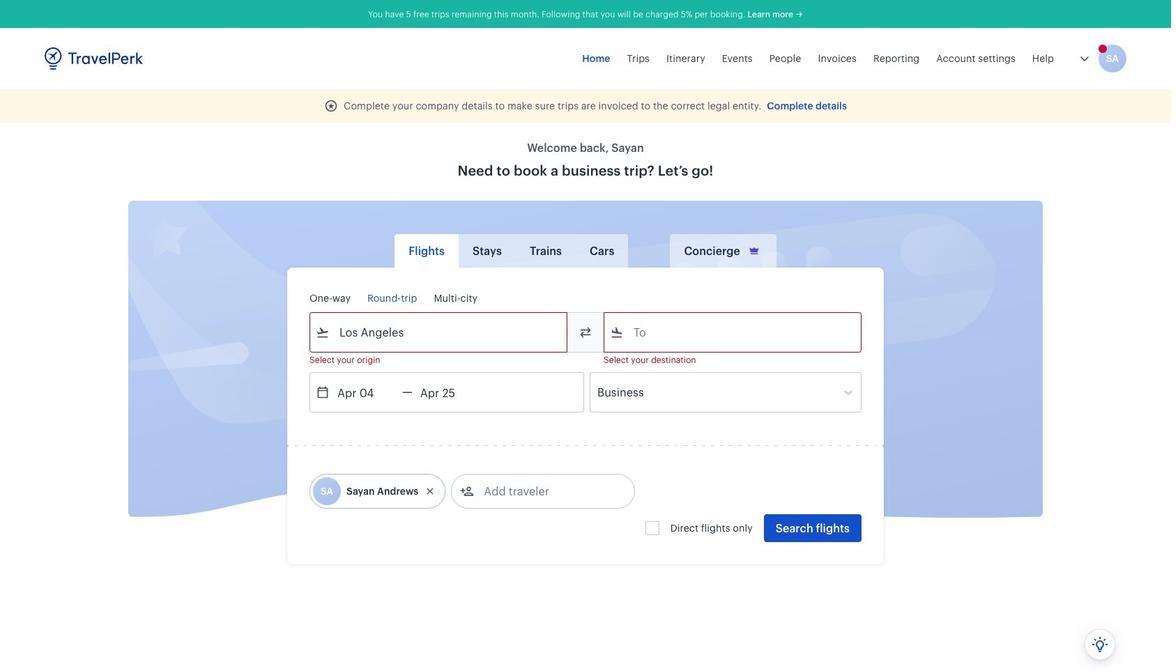 Task type: locate. For each thing, give the bounding box(es) containing it.
From search field
[[330, 322, 549, 344]]

Depart text field
[[330, 373, 402, 412]]

Return text field
[[413, 373, 485, 412]]

Add traveler search field
[[474, 481, 620, 503]]



Task type: vqa. For each thing, say whether or not it's contained in the screenshot.
ADD TRAVELER search field
yes



Task type: describe. For each thing, give the bounding box(es) containing it.
To search field
[[624, 322, 843, 344]]



